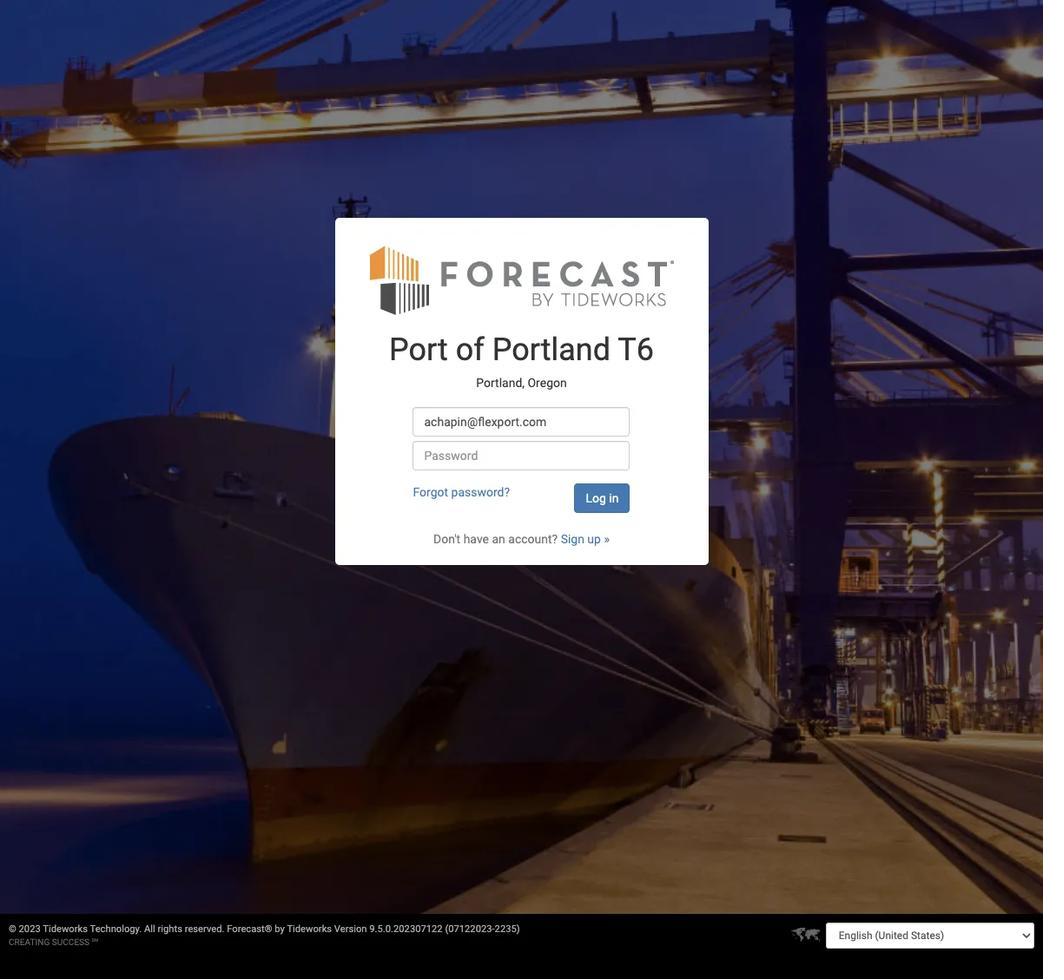 Task type: locate. For each thing, give the bounding box(es) containing it.
0 horizontal spatial tideworks
[[43, 924, 88, 935]]

reserved.
[[185, 924, 224, 935]]

© 2023 tideworks technology. all rights reserved. forecast® by tideworks version 9.5.0.202307122 (07122023-2235) creating success ℠
[[9, 924, 520, 947]]

t6
[[618, 332, 654, 368]]

all
[[144, 924, 155, 935]]

don't
[[433, 533, 460, 546]]

have
[[463, 533, 489, 546]]

sign up » link
[[561, 533, 610, 546]]

1 tideworks from the left
[[43, 924, 88, 935]]

»
[[604, 533, 610, 546]]

in
[[609, 492, 619, 506]]

success
[[52, 938, 90, 947]]

port of portland t6 portland, oregon
[[389, 332, 654, 390]]

log in button
[[574, 484, 630, 513]]

port
[[389, 332, 448, 368]]

portland,
[[476, 376, 525, 390]]

©
[[9, 924, 16, 935]]

1 horizontal spatial tideworks
[[287, 924, 332, 935]]

Email or username text field
[[413, 407, 630, 437]]

forgot password? link
[[413, 486, 510, 500]]

tideworks right by
[[287, 924, 332, 935]]

log
[[586, 492, 606, 506]]

don't have an account? sign up »
[[433, 533, 610, 546]]

tideworks up success
[[43, 924, 88, 935]]

Password password field
[[413, 441, 630, 471]]

password?
[[451, 486, 510, 500]]

tideworks
[[43, 924, 88, 935], [287, 924, 332, 935]]

℠
[[92, 938, 98, 947]]



Task type: describe. For each thing, give the bounding box(es) containing it.
forgot password? log in
[[413, 486, 619, 506]]

by
[[275, 924, 285, 935]]

2235)
[[495, 924, 520, 935]]

forgot
[[413, 486, 448, 500]]

(07122023-
[[445, 924, 495, 935]]

9.5.0.202307122
[[369, 924, 443, 935]]

rights
[[158, 924, 182, 935]]

2 tideworks from the left
[[287, 924, 332, 935]]

account?
[[508, 533, 558, 546]]

an
[[492, 533, 505, 546]]

forecast®
[[227, 924, 272, 935]]

sign
[[561, 533, 584, 546]]

of
[[456, 332, 484, 368]]

technology.
[[90, 924, 142, 935]]

portland
[[492, 332, 611, 368]]

oregon
[[528, 376, 567, 390]]

forecast® by tideworks image
[[370, 244, 673, 316]]

creating
[[9, 938, 50, 947]]

2023
[[19, 924, 41, 935]]

up
[[587, 533, 601, 546]]

version
[[334, 924, 367, 935]]



Task type: vqa. For each thing, say whether or not it's contained in the screenshot.
don't
yes



